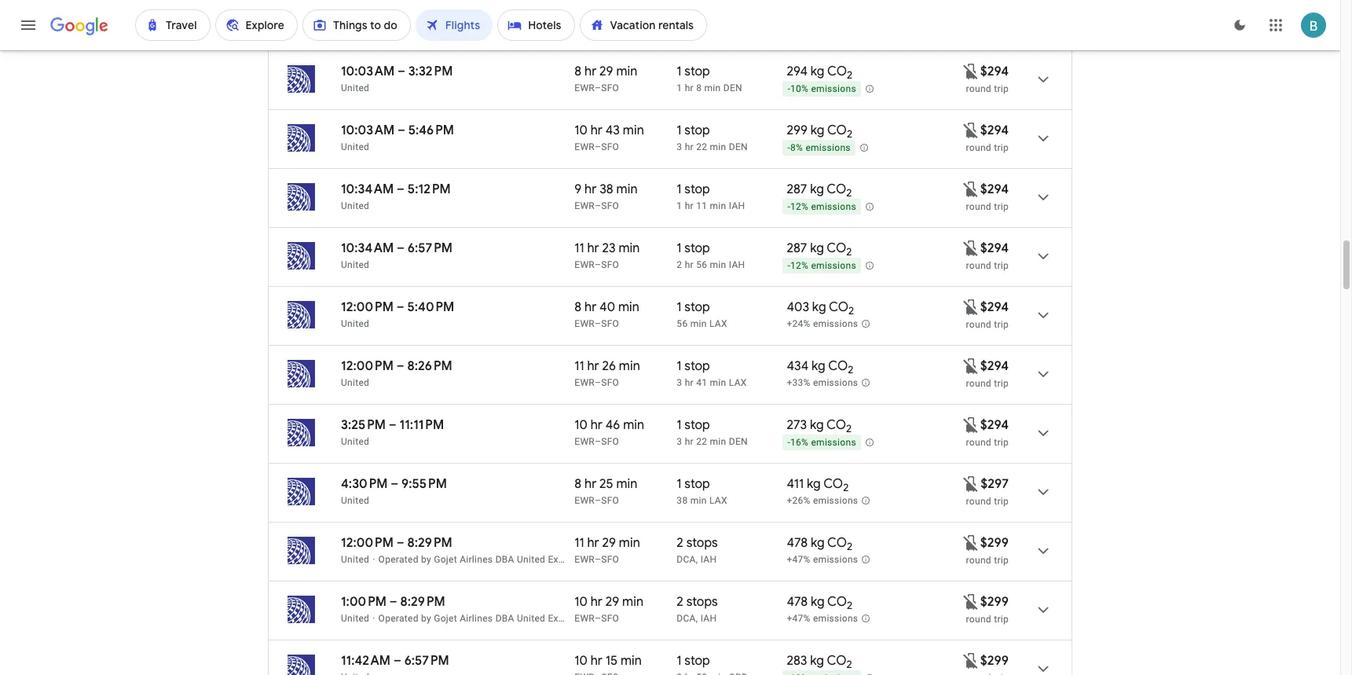 Task type: describe. For each thing, give the bounding box(es) containing it.
total duration 11 hr 23 min. element
[[575, 241, 677, 259]]

total duration 8 hr 29 min. element
[[575, 64, 677, 82]]

1 stop 56 min lax
[[677, 299, 728, 329]]

layover (1 of 1) is a 1 hr 8 min layover at denver international airport in denver. element
[[677, 82, 779, 94]]

11:42 am
[[341, 653, 391, 669]]

3 for 11 hr 26 min
[[677, 377, 683, 388]]

1 stop 2 hr 56 min iah
[[677, 241, 746, 270]]

Arrival time: 5:12 PM. text field
[[408, 182, 451, 197]]

– inside '10:34 am – 6:57 pm united'
[[397, 241, 405, 256]]

11:42 am – 6:57 pm
[[341, 653, 450, 669]]

+26%
[[787, 495, 811, 506]]

main menu image
[[19, 16, 38, 35]]

min inside 1 stop 1 hr 8 min den
[[705, 83, 721, 94]]

+33%
[[787, 377, 811, 388]]

trip for 8 hr 40 min
[[995, 319, 1009, 330]]

Arrival time: 8:26 PM. text field
[[408, 358, 453, 374]]

total duration 10 hr 43 min. element
[[575, 123, 677, 141]]

layover (1 of 1) is a 1 hr 11 min layover at george bush intercontinental airport in houston. element
[[677, 200, 779, 212]]

3 1 from the top
[[677, 83, 683, 94]]

41
[[697, 377, 708, 388]]

hr left 15
[[591, 653, 603, 669]]

– inside 8:00 am – 5:12 pm united
[[393, 5, 401, 20]]

10:03 am – 3:32 pm united
[[341, 64, 453, 94]]

operated by gojet airlines dba united express for 12:00 pm – 8:29 pm
[[379, 554, 583, 565]]

297 US dollars text field
[[981, 476, 1009, 492]]

10:03 am for 3:32 pm
[[341, 64, 395, 79]]

airlines for 1:00 pm – 8:29 pm
[[460, 613, 493, 624]]

united left 11 hr 29 min ewr – sfo
[[517, 554, 546, 565]]

change appearance image
[[1222, 6, 1259, 44]]

Departure time: 10:03 AM. text field
[[341, 123, 395, 138]]

Departure time: 10:03 AM. text field
[[341, 64, 395, 79]]

411
[[787, 476, 804, 492]]

emissions down 403 kg co 2
[[814, 319, 859, 330]]

12% for 9 hr 38 min
[[791, 201, 809, 212]]

38 for 9 hr 38 min
[[600, 182, 614, 197]]

10:34 am for 6:57 pm
[[341, 241, 394, 256]]

411 kg co 2
[[787, 476, 849, 495]]

sfo for 10 hr 29 min
[[602, 613, 620, 624]]

– inside 12 hr 12 min ewr – sfo
[[595, 24, 602, 35]]

10 hr 46 min ewr – sfo
[[575, 417, 645, 447]]

gojet for 12:00 pm – 8:29 pm
[[434, 554, 457, 565]]

Departure time: 10:34 AM. text field
[[341, 241, 394, 256]]

iah up 1 stop
[[701, 613, 717, 624]]

united for 10 hr 46 min
[[341, 436, 370, 447]]

leaves newark liberty international airport at 12:00 pm on wednesday, december 13 and arrives at san francisco international airport at 8:26 pm on wednesday, december 13. element
[[341, 358, 453, 374]]

1 stop flight. element for 8 hr 40 min
[[677, 299, 710, 318]]

operated for 12:00 pm
[[379, 554, 419, 565]]

hr inside 11 hr 23 min ewr – sfo
[[588, 241, 600, 256]]

operated for 1:00 pm
[[379, 613, 419, 624]]

2 for 8 hr 25 min
[[844, 481, 849, 495]]

hr inside 12 hr 12 min ewr – sfo
[[590, 5, 602, 20]]

8 hr 25 min ewr – sfo
[[575, 476, 638, 506]]

flight details. leaves newark liberty international airport at 10:03 am on wednesday, december 13 and arrives at san francisco international airport at 3:32 pm on wednesday, december 13. image
[[1025, 61, 1063, 98]]

min up 1 stop 1 hr 11 min iah
[[710, 141, 727, 153]]

23
[[603, 241, 616, 256]]

56 inside 1 stop 56 min lax
[[677, 318, 688, 329]]

5:46 pm
[[409, 123, 454, 138]]

Arrival time: 5:12 PM. text field
[[404, 5, 447, 20]]

$294 for 10 hr 46 min
[[981, 417, 1009, 433]]

this price for this flight doesn't include overhead bin access. if you need a carry-on bag, use the bags filter to update prices. image for 434
[[962, 356, 981, 375]]

round trip for 10 hr 43 min
[[967, 142, 1009, 153]]

sfo for 9 hr 38 min
[[602, 200, 620, 211]]

iah inside the 1 stop 2 hr 56 min iah
[[729, 259, 746, 270]]

airlines for 12:00 pm – 8:29 pm
[[460, 554, 493, 565]]

11:11 pm
[[400, 417, 444, 433]]

1 stop 3 hr 41 min lax
[[677, 358, 747, 388]]

– inside 8 hr 40 min ewr – sfo
[[595, 318, 602, 329]]

, for 10 hr 29 min
[[696, 613, 698, 624]]

co for 10 hr 15 min
[[827, 653, 847, 669]]

12:00 pm for 12:00 pm – 5:40 pm united
[[341, 299, 394, 315]]

co for 8 hr 25 min
[[824, 476, 844, 492]]

express for 11
[[548, 554, 583, 565]]

8 for 8 hr 40 min
[[575, 299, 582, 315]]

10 hr 29 min ewr – sfo
[[575, 594, 644, 624]]

– inside the 4:30 pm – 9:55 pm united
[[391, 476, 399, 492]]

9
[[575, 182, 582, 197]]

min inside "1 stop 3 hr 38 min"
[[710, 24, 727, 35]]

leaves newark liberty international airport at 12:00 pm on wednesday, december 13 and arrives at san francisco international airport at 5:40 pm on wednesday, december 13. element
[[341, 299, 455, 315]]

flight details. leaves newark liberty international airport at 10:34 am on wednesday, december 13 and arrives at san francisco international airport at 5:12 pm on wednesday, december 13. image
[[1025, 178, 1063, 216]]

478 kg co 2 for 10 hr 29 min
[[787, 594, 853, 613]]

12 1 from the top
[[677, 653, 682, 669]]

1:00 pm – 8:29 pm
[[341, 594, 446, 610]]

– inside 11 hr 29 min ewr – sfo
[[595, 554, 602, 565]]

2 inside the 1 stop 2 hr 56 min iah
[[677, 259, 683, 270]]

, for 11 hr 29 min
[[696, 554, 698, 565]]

leaves newark liberty international airport at 12:00 pm on wednesday, december 13 and arrives at san francisco international airport at 8:29 pm on wednesday, december 13. element
[[341, 535, 453, 551]]

– inside "12:00 pm – 5:40 pm united"
[[397, 299, 405, 315]]

emissions up 283 kg co 2 at bottom right
[[814, 613, 859, 624]]

8 inside 1 stop 1 hr 8 min den
[[697, 83, 702, 94]]

min inside 11 hr 23 min ewr – sfo
[[619, 241, 640, 256]]

hr inside 1 stop 1 hr 11 min iah
[[685, 200, 694, 211]]

2 stops flight. element for 10 hr 29 min
[[677, 594, 718, 612]]

29 for 10
[[606, 594, 620, 610]]

8 hr 29 min ewr – sfo
[[575, 64, 638, 94]]

25
[[600, 476, 614, 492]]

2 stops dca , iah for 10 hr 29 min
[[677, 594, 718, 624]]

layover (1 of 2) is a 34 min layover at ronald reagan washington national airport in washington. layover (2 of 2) is a 42 min layover at george bush intercontinental airport in houston. element
[[677, 612, 779, 625]]

43
[[606, 123, 620, 138]]

1 stop
[[677, 653, 710, 669]]

6:57 pm for 11:42 am – 6:57 pm
[[405, 653, 450, 669]]

leaves newark liberty international airport at 11:42 am on wednesday, december 13 and arrives at san francisco international airport at 6:57 pm on wednesday, december 13. element
[[341, 653, 450, 669]]

3:32 pm
[[409, 64, 453, 79]]

+47% for 10 hr 29 min
[[787, 613, 811, 624]]

1 for 8 hr 29 min
[[677, 64, 682, 79]]

leaves newark liberty international airport at 1:00 pm on wednesday, december 13 and arrives at san francisco international airport at 8:29 pm on wednesday, december 13. element
[[341, 594, 446, 610]]

min inside 10 hr 29 min ewr – sfo
[[623, 594, 644, 610]]

kg for 11 hr 26 min
[[812, 358, 826, 374]]

this price for this flight doesn't include overhead bin access. if you need a carry-on bag, use the bags filter to update prices. image for 10 hr 29 min
[[962, 592, 981, 611]]

478 kg co 2 for 11 hr 29 min
[[787, 535, 853, 554]]

layover (1 of 1) is a 38 min layover at los angeles international airport in los angeles. element
[[677, 494, 779, 507]]

sfo for 8 hr 25 min
[[602, 495, 620, 506]]

by for 12:00 pm – 8:29 pm
[[421, 554, 432, 565]]

round trip for 10 hr 29 min
[[967, 614, 1009, 625]]

2 for 11 hr 29 min
[[847, 540, 853, 554]]

1 12 from the left
[[575, 5, 587, 20]]

3 $299 from the top
[[981, 653, 1009, 669]]

ewr for 11 hr 26 min
[[575, 377, 595, 388]]

hr inside "1 stop 3 hr 38 min"
[[685, 24, 694, 35]]

hr inside 10 hr 29 min ewr – sfo
[[591, 594, 603, 610]]

5:12 pm for 10:34 am
[[408, 182, 451, 197]]

emissions down 299 kg co 2
[[806, 142, 851, 153]]

29 for 11
[[603, 535, 616, 551]]

+24%
[[787, 319, 811, 330]]

min inside 8 hr 29 min ewr – sfo
[[617, 64, 638, 79]]

hr inside 8 hr 25 min ewr – sfo
[[585, 476, 597, 492]]

kg for 11 hr 29 min
[[811, 535, 825, 551]]

stop for 12 hr 12 min
[[685, 5, 710, 20]]

min inside 1 stop 56 min lax
[[691, 318, 707, 329]]

hr inside 11 hr 26 min ewr – sfo
[[588, 358, 600, 374]]

min inside 1 stop 1 hr 11 min iah
[[710, 200, 727, 211]]

flight details. leaves newark liberty international airport at 4:30 pm on wednesday, december 13 and arrives at san francisco international airport at 9:55 pm on wednesday, december 13. image
[[1025, 473, 1063, 511]]

hr inside 10 hr 43 min ewr – sfo
[[591, 123, 603, 138]]

1:00 pm
[[341, 594, 387, 610]]

294 us dollars text field for 294
[[981, 64, 1009, 79]]

1 stop 38 min lax
[[677, 476, 728, 506]]

this price for this flight doesn't include overhead bin access. if you need a carry-on bag, use the bags filter to update prices. image for 10 hr 46 min
[[962, 415, 981, 434]]

– inside 10:03 am – 3:32 pm united
[[398, 64, 405, 79]]

434
[[787, 358, 809, 374]]

10 for 10 hr 43 min
[[575, 123, 588, 138]]

hr inside 10 hr 46 min ewr – sfo
[[591, 417, 603, 433]]

min right 15
[[621, 653, 642, 669]]

Arrival time: 6:57 PM. text field
[[408, 241, 453, 256]]

hr up 1 stop 38 min lax
[[685, 436, 694, 447]]

kg for 10 hr 15 min
[[811, 653, 825, 669]]

– inside the 3:25 pm – 11:11 pm united
[[389, 417, 397, 433]]

8:26 pm
[[408, 358, 453, 374]]

hr inside 9 hr 38 min ewr – sfo
[[585, 182, 597, 197]]

this price for this flight doesn't include overhead bin access. if you need a carry-on bag, use the bags filter to update prices. image for 8 hr 25 min
[[962, 474, 981, 493]]

operated by gojet airlines dba united express for 1:00 pm – 8:29 pm
[[379, 613, 583, 624]]

hr inside 11 hr 29 min ewr – sfo
[[588, 535, 600, 551]]

united down 12:00 pm text box
[[341, 554, 370, 565]]

total duration 9 hr 38 min. element
[[575, 182, 677, 200]]

emissions up 403 kg co 2
[[812, 260, 857, 271]]

287 kg co 2 for 11 hr 23 min
[[787, 241, 852, 259]]

lax for 403
[[710, 318, 728, 329]]

10 stop from the top
[[685, 653, 710, 669]]

emissions down "+26% emissions" on the right
[[814, 554, 859, 565]]

10:03 am – 5:46 pm united
[[341, 123, 454, 153]]

united for 12 hr 12 min
[[341, 24, 370, 35]]

min inside 9 hr 38 min ewr – sfo
[[617, 182, 638, 197]]

8:00 am – 5:12 pm united
[[341, 5, 447, 35]]

layover (1 of 2) is a 1 hr 34 min layover at ronald reagan washington national airport in washington. layover (2 of 2) is a 42 min layover at george bush intercontinental airport in houston. element
[[677, 553, 779, 566]]

layover (1 of 1) is a 2 hr 56 min layover at george bush intercontinental airport in houston. element
[[677, 259, 779, 271]]

12:00 pm – 8:26 pm united
[[341, 358, 453, 388]]

ewr for 11 hr 23 min
[[575, 259, 595, 270]]

united down 1:00 pm text box
[[341, 613, 370, 624]]

emissions down 411 kg co 2
[[814, 495, 859, 506]]

– inside 8 hr 29 min ewr – sfo
[[595, 83, 602, 94]]

round for 10 hr 29 min
[[967, 614, 992, 625]]

min inside 11 hr 29 min ewr – sfo
[[619, 535, 640, 551]]

Departure time: 12:00 PM. text field
[[341, 358, 394, 374]]

8:00 am
[[341, 5, 390, 20]]

403
[[787, 299, 810, 315]]

round for 9 hr 38 min
[[967, 201, 992, 212]]

den for 299
[[729, 141, 748, 153]]

trip for 10 hr 29 min
[[995, 614, 1009, 625]]

emissions down '294 kg co 2'
[[812, 83, 857, 94]]

min inside 1 stop 3 hr 41 min lax
[[710, 377, 727, 388]]

3 for 10 hr 46 min
[[677, 436, 683, 447]]

283 kg co 2
[[787, 653, 853, 671]]

294 us dollars text field for 287
[[981, 182, 1009, 197]]

min inside 10 hr 46 min ewr – sfo
[[623, 417, 645, 433]]

total duration 8 hr 25 min. element
[[575, 476, 677, 494]]

10 hr 43 min ewr – sfo
[[575, 123, 644, 153]]

emissions down 273 kg co 2
[[812, 437, 857, 448]]

8%
[[791, 142, 803, 153]]

emissions down 434 kg co 2
[[814, 377, 859, 388]]

+33% emissions
[[787, 377, 859, 388]]

flight details. leaves newark liberty international airport at 1:00 pm on wednesday, december 13 and arrives at san francisco international airport at 8:29 pm on wednesday, december 13. image
[[1025, 591, 1063, 629]]

united for 11 hr 23 min
[[341, 259, 370, 270]]

11 hr 26 min ewr – sfo
[[575, 358, 640, 388]]

– right the '1:00 pm'
[[390, 594, 398, 610]]

29 for 8
[[600, 64, 614, 79]]

hr inside the 1 stop 2 hr 56 min iah
[[685, 259, 694, 270]]

10:34 am – 5:12 pm united
[[341, 182, 451, 211]]

round for 10 hr 46 min
[[967, 437, 992, 448]]

-16% emissions
[[788, 437, 857, 448]]

min inside 12 hr 12 min ewr – sfo
[[619, 5, 640, 20]]

trip for 11 hr 29 min
[[995, 555, 1009, 566]]

1 for 12 hr 12 min
[[677, 5, 682, 20]]

6:57 pm for 10:34 am – 6:57 pm united
[[408, 241, 453, 256]]

leaves newark liberty international airport at 10:34 am on wednesday, december 13 and arrives at san francisco international airport at 5:12 pm on wednesday, december 13. element
[[341, 182, 451, 197]]

1 stop 3 hr 22 min den for 10 hr 43 min
[[677, 123, 748, 153]]

– inside 10 hr 43 min ewr – sfo
[[595, 141, 602, 153]]

+26% emissions
[[787, 495, 859, 506]]

5:40 pm
[[408, 299, 455, 315]]

united left 10 hr 29 min ewr – sfo
[[517, 613, 546, 624]]

den for 294
[[724, 83, 743, 94]]

sfo for 8 hr 29 min
[[602, 83, 620, 94]]

– right 12:00 pm text box
[[397, 535, 405, 551]]

sfo for 11 hr 26 min
[[602, 377, 620, 388]]

299 kg co 2
[[787, 123, 853, 141]]

min up 1 stop 38 min lax
[[710, 436, 727, 447]]

– inside the 12:00 pm – 8:26 pm united
[[397, 358, 405, 374]]

294
[[787, 64, 808, 79]]

1 stop flight. element for 8 hr 29 min
[[677, 64, 710, 82]]

403 kg co 2
[[787, 299, 855, 318]]

layover (1 of 1) is a 3 hr 41 min layover at los angeles international airport in los angeles. element
[[677, 377, 779, 389]]

min inside 8 hr 40 min ewr – sfo
[[619, 299, 640, 315]]

Arrival time: 11:11 PM. text field
[[400, 417, 444, 433]]

– inside 10:03 am – 5:46 pm united
[[398, 123, 405, 138]]

26
[[603, 358, 616, 374]]

united for 11 hr 26 min
[[341, 377, 370, 388]]

2 for 10 hr 15 min
[[847, 658, 853, 671]]

sfo for 10 hr 43 min
[[602, 141, 620, 153]]

10 hr 15 min
[[575, 653, 642, 669]]

11 hr 23 min ewr – sfo
[[575, 241, 640, 270]]

294 us dollars text field for 403
[[981, 299, 1009, 315]]

1 for 10 hr 43 min
[[677, 123, 682, 138]]

273 kg co 2
[[787, 417, 852, 436]]

this price for this flight doesn't include overhead bin access. if you need a carry-on bag, use the bags filter to update prices. image for 287
[[962, 239, 981, 257]]

min inside 1 stop 38 min lax
[[691, 495, 707, 506]]



Task type: locate. For each thing, give the bounding box(es) containing it.
2 stops flight. element
[[677, 535, 718, 553], [677, 594, 718, 612]]

Arrival time: 5:46 PM. text field
[[409, 123, 454, 138]]

287 kg co 2 up 403 kg co 2
[[787, 241, 852, 259]]

united inside the 12:00 pm – 8:26 pm united
[[341, 377, 370, 388]]

29 inside 10 hr 29 min ewr – sfo
[[606, 594, 620, 610]]

434 kg co 2
[[787, 358, 854, 377]]

min up total duration 8 hr 29 min. element
[[619, 5, 640, 20]]

dba for 12:00 pm – 8:29 pm
[[496, 554, 515, 565]]

$294 left flight details. leaves newark liberty international airport at 3:25 pm on wednesday, december 13 and arrives at san francisco international airport at 11:11 pm on wednesday, december 13. 'image'
[[981, 417, 1009, 433]]

round trip for 11 hr 26 min
[[967, 378, 1009, 389]]

12 up 8 hr 29 min ewr – sfo at the top left of page
[[575, 5, 587, 20]]

Departure time: 12:00 PM. text field
[[341, 535, 394, 551]]

ewr inside 10 hr 46 min ewr – sfo
[[575, 436, 595, 447]]

1 vertical spatial 287
[[787, 241, 808, 256]]

Departure time: 8:00 AM. text field
[[341, 5, 390, 20]]

1 vertical spatial 287 kg co 2
[[787, 241, 852, 259]]

flight details. leaves newark liberty international airport at 12:00 pm on wednesday, december 13 and arrives at san francisco international airport at 5:40 pm on wednesday, december 13. image
[[1025, 296, 1063, 334]]

1 vertical spatial 478
[[787, 594, 808, 610]]

1 stop flight. element for 10 hr 15 min
[[677, 653, 710, 671]]

8 stop from the top
[[685, 417, 710, 433]]

4 294 us dollars text field from the top
[[981, 417, 1009, 433]]

8 1 stop flight. element from the top
[[677, 417, 710, 435]]

-12% emissions up 403 kg co 2
[[788, 260, 857, 271]]

this price for this flight doesn't include overhead bin access. if you need a carry-on bag, use the bags filter to update prices. image
[[962, 62, 981, 81], [962, 121, 981, 140], [962, 180, 981, 198], [962, 415, 981, 434], [962, 474, 981, 493], [962, 533, 981, 552], [962, 592, 981, 611]]

total duration 10 hr 46 min. element
[[575, 417, 677, 435]]

9 1 stop flight. element from the top
[[677, 476, 710, 494]]

stops for 11 hr 29 min
[[687, 535, 718, 551]]

46
[[606, 417, 621, 433]]

kg for 8 hr 40 min
[[813, 299, 827, 315]]

1 stop flight. element for 10 hr 46 min
[[677, 417, 710, 435]]

sfo inside 10 hr 46 min ewr – sfo
[[602, 436, 620, 447]]

10:03 am down 8:00 am – 5:12 pm united
[[341, 64, 395, 79]]

min up 1 stop 56 min lax
[[710, 259, 727, 270]]

38 inside "1 stop 3 hr 38 min"
[[697, 24, 708, 35]]

operated down 1:00 pm – 8:29 pm
[[379, 613, 419, 624]]

$297
[[981, 476, 1009, 492]]

stop inside 1 stop 38 min lax
[[685, 476, 710, 492]]

layover (1 of 1) is a 3 hr 22 min layover at denver international airport in denver. element for 299
[[677, 141, 779, 153]]

2 vertical spatial lax
[[710, 495, 728, 506]]

stops for 10 hr 29 min
[[687, 594, 718, 610]]

-12% emissions
[[788, 201, 857, 212], [788, 260, 857, 271]]

1 stop flight. element for 10 hr 43 min
[[677, 123, 710, 141]]

11 sfo from the top
[[602, 613, 620, 624]]

10 round from the top
[[967, 614, 992, 625]]

7 round from the top
[[967, 437, 992, 448]]

ewr down total duration 11 hr 29 min. element
[[575, 554, 595, 565]]

1 this price for this flight doesn't include overhead bin access. if you need a carry-on bag, use the bags filter to update prices. image from the top
[[962, 239, 981, 257]]

den
[[724, 83, 743, 94], [729, 141, 748, 153], [729, 436, 748, 447]]

12:00 pm down departure time: 12:00 pm. text box
[[341, 358, 394, 374]]

8:29 pm
[[408, 535, 453, 551], [401, 594, 446, 610]]

2 down -8% emissions
[[847, 186, 852, 200]]

4 sfo from the top
[[602, 200, 620, 211]]

3 up 1 stop 38 min lax
[[677, 436, 683, 447]]

1 478 kg co 2 from the top
[[787, 535, 853, 554]]

2 , from the top
[[696, 613, 698, 624]]

stops
[[687, 535, 718, 551], [687, 594, 718, 610]]

1 horizontal spatial 12
[[605, 5, 616, 20]]

1 vertical spatial -12% emissions
[[788, 260, 857, 271]]

5:12 pm inside 8:00 am – 5:12 pm united
[[404, 5, 447, 20]]

ewr for 11 hr 29 min
[[575, 554, 595, 565]]

0 vertical spatial 10:03 am
[[341, 64, 395, 79]]

0 horizontal spatial 12
[[575, 5, 587, 20]]

0 vertical spatial ,
[[696, 554, 698, 565]]

2 1 stop flight. element from the top
[[677, 64, 710, 82]]

total duration 8 hr 40 min. element
[[575, 299, 677, 318]]

3 - from the top
[[788, 201, 791, 212]]

12:00 pm for 12:00 pm – 8:26 pm united
[[341, 358, 394, 374]]

9 stop from the top
[[685, 476, 710, 492]]

united inside the 4:30 pm – 9:55 pm united
[[341, 495, 370, 506]]

co inside 434 kg co 2
[[829, 358, 848, 374]]

3 inside 1 stop 3 hr 41 min lax
[[677, 377, 683, 388]]

sfo inside 8 hr 25 min ewr – sfo
[[602, 495, 620, 506]]

5 round trip from the top
[[967, 319, 1009, 330]]

1 vertical spatial 5:12 pm
[[408, 182, 451, 197]]

2 12% from the top
[[791, 260, 809, 271]]

9 1 from the top
[[677, 358, 682, 374]]

2 - from the top
[[788, 142, 791, 153]]

-10% emissions
[[788, 83, 857, 94]]

3:25 pm – 11:11 pm united
[[341, 417, 444, 447]]

round
[[967, 83, 992, 94], [967, 142, 992, 153], [967, 201, 992, 212], [967, 260, 992, 271], [967, 319, 992, 330], [967, 378, 992, 389], [967, 437, 992, 448], [967, 496, 992, 507], [967, 555, 992, 566], [967, 614, 992, 625]]

2 12:00 pm from the top
[[341, 358, 394, 374]]

1 vertical spatial airlines
[[460, 613, 493, 624]]

0 vertical spatial 5:12 pm
[[404, 5, 447, 20]]

$294
[[981, 64, 1009, 79], [981, 123, 1009, 138], [981, 182, 1009, 197], [981, 241, 1009, 256], [981, 299, 1009, 315], [981, 358, 1009, 374], [981, 417, 1009, 433]]

22
[[697, 141, 708, 153], [697, 436, 708, 447]]

12% down the '8%'
[[791, 201, 809, 212]]

2 express from the top
[[548, 613, 583, 624]]

co inside 273 kg co 2
[[827, 417, 847, 433]]

1 sfo from the top
[[602, 24, 620, 35]]

3 ewr from the top
[[575, 141, 595, 153]]

1 10:34 am from the top
[[341, 182, 394, 197]]

lax
[[710, 318, 728, 329], [729, 377, 747, 388], [710, 495, 728, 506]]

dca
[[677, 554, 696, 565], [677, 613, 696, 624]]

22 up 1 stop 1 hr 11 min iah
[[697, 141, 708, 153]]

1 vertical spatial operated by gojet airlines dba united express
[[379, 613, 583, 624]]

united for 8 hr 29 min
[[341, 83, 370, 94]]

flight details. leaves newark liberty international airport at 12:00 pm on wednesday, december 13 and arrives at san francisco international airport at 8:26 pm on wednesday, december 13. image
[[1025, 355, 1063, 393]]

1 vertical spatial by
[[421, 613, 432, 624]]

0 vertical spatial 56
[[697, 259, 708, 270]]

5 round from the top
[[967, 319, 992, 330]]

flight details. leaves newark liberty international airport at 10:34 am on wednesday, december 13 and arrives at san francisco international airport at 6:57 pm on wednesday, december 13. image
[[1025, 237, 1063, 275]]

1 stop from the top
[[685, 5, 710, 20]]

1 +47% from the top
[[787, 554, 811, 565]]

Departure time: 11:42 AM. text field
[[341, 653, 391, 669]]

0 vertical spatial +47% emissions
[[787, 554, 859, 565]]

2 +47% from the top
[[787, 613, 811, 624]]

+24% emissions
[[787, 319, 859, 330]]

round trip left flight details. leaves newark liberty international airport at 10:34 am on wednesday, december 13 and arrives at san francisco international airport at 5:12 pm on wednesday, december 13. icon
[[967, 201, 1009, 212]]

0 vertical spatial 10:34 am
[[341, 182, 394, 197]]

iah
[[729, 200, 746, 211], [729, 259, 746, 270], [701, 554, 717, 565], [701, 613, 717, 624]]

38 down total duration 8 hr 25 min. element
[[677, 495, 688, 506]]

round trip for 10 hr 46 min
[[967, 437, 1009, 448]]

hr inside 1 stop 1 hr 8 min den
[[685, 83, 694, 94]]

1 ewr from the top
[[575, 24, 595, 35]]

1 down total duration 8 hr 29 min. element
[[677, 83, 683, 94]]

min up 1 stop 3 hr 41 min lax
[[691, 318, 707, 329]]

2 stops from the top
[[687, 594, 718, 610]]

0 vertical spatial $299
[[981, 535, 1009, 551]]

1 vertical spatial 38
[[600, 182, 614, 197]]

leaves newark liberty international airport at 4:30 pm on wednesday, december 13 and arrives at san francisco international airport at 9:55 pm on wednesday, december 13. element
[[341, 476, 447, 492]]

5 stop from the top
[[685, 241, 710, 256]]

2 for 10 hr 43 min
[[847, 127, 853, 141]]

sfo inside 10 hr 43 min ewr – sfo
[[602, 141, 620, 153]]

+47%
[[787, 554, 811, 565], [787, 613, 811, 624]]

this price for this flight doesn't include overhead bin access. if you need a carry-on bag, use the bags filter to update prices. image left flight details. leaves newark liberty international airport at 10:34 am on wednesday, december 13 and arrives at san francisco international airport at 6:57 pm on wednesday, december 13. image
[[962, 239, 981, 257]]

1 horizontal spatial 56
[[697, 259, 708, 270]]

6 round from the top
[[967, 378, 992, 389]]

-
[[788, 83, 791, 94], [788, 142, 791, 153], [788, 201, 791, 212], [788, 260, 791, 271], [788, 437, 791, 448]]

1 down total duration 9 hr 38 min. element
[[677, 200, 683, 211]]

- for 8 hr 29 min
[[788, 83, 791, 94]]

8 round trip from the top
[[967, 496, 1009, 507]]

8 inside 8 hr 40 min ewr – sfo
[[575, 299, 582, 315]]

kg inside 403 kg co 2
[[813, 299, 827, 315]]

round trip for 11 hr 23 min
[[967, 260, 1009, 271]]

299 US dollars text field
[[981, 594, 1009, 610]]

6 stop from the top
[[685, 299, 710, 315]]

– inside 10 hr 46 min ewr – sfo
[[595, 436, 602, 447]]

sfo down 43
[[602, 141, 620, 153]]

united for 10 hr 43 min
[[341, 141, 370, 153]]

den inside 1 stop 1 hr 8 min den
[[724, 83, 743, 94]]

16%
[[791, 437, 809, 448]]

ewr down 9
[[575, 200, 595, 211]]

ewr down the total duration 12 hr 12 min. element
[[575, 24, 595, 35]]

0 vertical spatial 478
[[787, 535, 808, 551]]

2 up layover (1 of 2) is a 1 hr 34 min layover at ronald reagan washington national airport in washington. layover (2 of 2) is a 42 min layover at george bush intercontinental airport in houston. 'element'
[[677, 535, 684, 551]]

1 vertical spatial ,
[[696, 613, 698, 624]]

1 +47% emissions from the top
[[787, 554, 859, 565]]

29 inside 11 hr 29 min ewr – sfo
[[603, 535, 616, 551]]

sfo for 11 hr 23 min
[[602, 259, 620, 270]]

leaves newark liberty international airport at 3:25 pm on wednesday, december 13 and arrives at san francisco international airport at 11:11 pm on wednesday, december 13. element
[[341, 417, 444, 433]]

287 for 11 hr 23 min
[[787, 241, 808, 256]]

flight details. leaves newark liberty international airport at 11:42 am on wednesday, december 13 and arrives at san francisco international airport at 6:57 pm on wednesday, december 13. image
[[1025, 650, 1063, 675]]

4 1 from the top
[[677, 123, 682, 138]]

7 sfo from the top
[[602, 377, 620, 388]]

3 round trip from the top
[[967, 201, 1009, 212]]

1 1 stop 3 hr 22 min den from the top
[[677, 123, 748, 153]]

den down layover (1 of 1) is a 3 hr 38 min layover at george bush intercontinental airport in houston. "element"
[[724, 83, 743, 94]]

1 vertical spatial gojet
[[434, 613, 457, 624]]

2 vertical spatial 38
[[677, 495, 688, 506]]

round left flight details. leaves newark liberty international airport at 12:00 pm on wednesday, december 13 and arrives at san francisco international airport at 5:40 pm on wednesday, december 13. icon
[[967, 319, 992, 330]]

min inside 8 hr 25 min ewr – sfo
[[617, 476, 638, 492]]

0 vertical spatial 12:00 pm
[[341, 299, 394, 315]]

$294 left flight details. leaves newark liberty international airport at 10:03 am on wednesday, december 13 and arrives at san francisco international airport at 3:32 pm on wednesday, december 13. icon
[[981, 64, 1009, 79]]

stop inside "1 stop 3 hr 38 min"
[[685, 5, 710, 20]]

kg inside 411 kg co 2
[[807, 476, 821, 492]]

round trip for 11 hr 29 min
[[967, 555, 1009, 566]]

operated
[[379, 554, 419, 565], [379, 613, 419, 624]]

Departure time: 12:00 PM. text field
[[341, 299, 394, 315]]

iah up layover (1 of 1) is a 56 min layover at los angeles international airport in los angeles. "element"
[[729, 259, 746, 270]]

0 vertical spatial layover (1 of 1) is a 3 hr 22 min layover at denver international airport in denver. element
[[677, 141, 779, 153]]

total duration 10 hr 15 min. element
[[575, 653, 677, 671]]

$294 for 11 hr 23 min
[[981, 241, 1009, 256]]

2 287 from the top
[[787, 241, 808, 256]]

2 stop from the top
[[685, 64, 710, 79]]

12:00 pm
[[341, 299, 394, 315], [341, 358, 394, 374], [341, 535, 394, 551]]

1 vertical spatial arrival time: 8:29 pm. text field
[[401, 594, 446, 610]]

0 vertical spatial den
[[724, 83, 743, 94]]

40
[[600, 299, 616, 315]]

11 inside 1 stop 1 hr 11 min iah
[[697, 200, 708, 211]]

lax inside 1 stop 56 min lax
[[710, 318, 728, 329]]

round trip up 297 us dollars text field
[[967, 437, 1009, 448]]

0 vertical spatial arrival time: 8:29 pm. text field
[[408, 535, 453, 551]]

$299 for 10
[[981, 594, 1009, 610]]

10 inside the total duration 10 hr 15 min. element
[[575, 653, 588, 669]]

2 vertical spatial 12:00 pm
[[341, 535, 394, 551]]

1 dba from the top
[[496, 554, 515, 565]]

2 12 from the left
[[605, 5, 616, 20]]

+47% emissions
[[787, 554, 859, 565], [787, 613, 859, 624]]

8 sfo from the top
[[602, 436, 620, 447]]

12:00 pm – 8:29 pm
[[341, 535, 453, 551]]

leaves newark liberty international airport at 10:34 am on wednesday, december 13 and arrives at san francisco international airport at 6:57 pm on wednesday, december 13. element
[[341, 241, 453, 256]]

2 up +33% emissions
[[848, 363, 854, 377]]

12:00 pm inside the 12:00 pm – 8:26 pm united
[[341, 358, 394, 374]]

10 trip from the top
[[995, 614, 1009, 625]]

2 up -16% emissions
[[847, 422, 852, 436]]

round down $299 text box
[[967, 555, 992, 566]]

sfo
[[602, 24, 620, 35], [602, 83, 620, 94], [602, 141, 620, 153], [602, 200, 620, 211], [602, 259, 620, 270], [602, 318, 620, 329], [602, 377, 620, 388], [602, 436, 620, 447], [602, 495, 620, 506], [602, 554, 620, 565], [602, 613, 620, 624]]

29 down 12 hr 12 min ewr – sfo
[[600, 64, 614, 79]]

this price for this flight doesn't include overhead bin access. if you need a carry-on bag, use the bags filter to update prices. image left flight details. leaves newark liberty international airport at 12:00 pm on wednesday, december 13 and arrives at san francisco international airport at 8:26 pm on wednesday, december 13. image in the right of the page
[[962, 356, 981, 375]]

kg up 283 kg co 2 at bottom right
[[811, 594, 825, 610]]

5:12 pm inside 10:34 am – 5:12 pm united
[[408, 182, 451, 197]]

stops up layover (1 of 2) is a 34 min layover at ronald reagan washington national airport in washington. layover (2 of 2) is a 42 min layover at george bush intercontinental airport in houston. element
[[687, 594, 718, 610]]

emissions
[[812, 83, 857, 94], [806, 142, 851, 153], [812, 201, 857, 212], [812, 260, 857, 271], [814, 319, 859, 330], [814, 377, 859, 388], [812, 437, 857, 448], [814, 495, 859, 506], [814, 554, 859, 565], [814, 613, 859, 624]]

1 vertical spatial 294 us dollars text field
[[981, 182, 1009, 197]]

6:57 pm
[[408, 241, 453, 256], [405, 653, 450, 669]]

Departure time: 3:25 PM. text field
[[341, 417, 386, 433]]

Arrival time: 8:29 PM. text field
[[408, 535, 453, 551], [401, 594, 446, 610]]

flight details. leaves newark liberty international airport at 10:03 am on wednesday, december 13 and arrives at san francisco international airport at 5:46 pm on wednesday, december 13. image
[[1025, 119, 1063, 157]]

12:00 pm for 12:00 pm – 8:29 pm
[[341, 535, 394, 551]]

1 294 us dollars text field from the top
[[981, 64, 1009, 79]]

1 for 11 hr 23 min
[[677, 241, 682, 256]]

-12% emissions for 11 hr 23 min
[[788, 260, 857, 271]]

9 trip from the top
[[995, 555, 1009, 566]]

12% for 11 hr 23 min
[[791, 260, 809, 271]]

1 $299 from the top
[[981, 535, 1009, 551]]

, up 1 stop
[[696, 613, 698, 624]]

1 for 9 hr 38 min
[[677, 182, 682, 197]]

lax for 411
[[710, 495, 728, 506]]

kg right 283
[[811, 653, 825, 669]]

7 trip from the top
[[995, 437, 1009, 448]]

$294 for 9 hr 38 min
[[981, 182, 1009, 197]]

4:30 pm
[[341, 476, 388, 492]]

5 $294 from the top
[[981, 299, 1009, 315]]

Departure time: 1:00 PM. text field
[[341, 594, 387, 610]]

lax right 41
[[729, 377, 747, 388]]

,
[[696, 554, 698, 565], [696, 613, 698, 624]]

co inside 411 kg co 2
[[824, 476, 844, 492]]

38 inside 9 hr 38 min ewr – sfo
[[600, 182, 614, 197]]

1 stop 1 hr 8 min den
[[677, 64, 743, 94]]

kg for 9 hr 38 min
[[811, 182, 825, 197]]

1 stop flight. element
[[677, 5, 710, 23], [677, 64, 710, 82], [677, 123, 710, 141], [677, 182, 710, 200], [677, 241, 710, 259], [677, 299, 710, 318], [677, 358, 710, 377], [677, 417, 710, 435], [677, 476, 710, 494], [677, 653, 710, 671]]

2 478 from the top
[[787, 594, 808, 610]]

stop inside 1 stop 1 hr 8 min den
[[685, 64, 710, 79]]

layover (1 of 1) is a 3 hr 38 min layover at george bush intercontinental airport in houston. element
[[677, 23, 779, 35]]

0 vertical spatial 12%
[[791, 201, 809, 212]]

1 , from the top
[[696, 554, 698, 565]]

2 inside '294 kg co 2'
[[847, 69, 853, 82]]

38 right 9
[[600, 182, 614, 197]]

min right 9
[[617, 182, 638, 197]]

sfo for 10 hr 46 min
[[602, 436, 620, 447]]

1 vertical spatial 12:00 pm
[[341, 358, 394, 374]]

10 round trip from the top
[[967, 614, 1009, 625]]

1 vertical spatial 8:29 pm
[[401, 594, 446, 610]]

3:25 pm
[[341, 417, 386, 433]]

2 10 from the top
[[575, 417, 588, 433]]

287 kg co 2
[[787, 182, 852, 200], [787, 241, 852, 259]]

hr inside 8 hr 29 min ewr – sfo
[[585, 64, 597, 79]]

7 1 from the top
[[677, 241, 682, 256]]

0 vertical spatial airlines
[[460, 554, 493, 565]]

2 dca from the top
[[677, 613, 696, 624]]

3 left 41
[[677, 377, 683, 388]]

trip left flight details. leaves newark liberty international airport at 10:03 am on wednesday, december 13 and arrives at san francisco international airport at 5:46 pm on wednesday, december 13. image
[[995, 142, 1009, 153]]

hr inside 8 hr 40 min ewr – sfo
[[585, 299, 597, 315]]

1 vertical spatial dca
[[677, 613, 696, 624]]

6 1 from the top
[[677, 200, 683, 211]]

round for 8 hr 40 min
[[967, 319, 992, 330]]

ewr inside 8 hr 25 min ewr – sfo
[[575, 495, 595, 506]]

11 ewr from the top
[[575, 613, 595, 624]]

1
[[677, 5, 682, 20], [677, 64, 682, 79], [677, 83, 683, 94], [677, 123, 682, 138], [677, 182, 682, 197], [677, 200, 683, 211], [677, 241, 682, 256], [677, 299, 682, 315], [677, 358, 682, 374], [677, 417, 682, 433], [677, 476, 682, 492], [677, 653, 682, 669]]

2
[[847, 69, 853, 82], [847, 127, 853, 141], [847, 186, 852, 200], [847, 245, 852, 259], [677, 259, 683, 270], [849, 304, 855, 318], [848, 363, 854, 377], [847, 422, 852, 436], [844, 481, 849, 495], [677, 535, 684, 551], [847, 540, 853, 554], [677, 594, 684, 610], [847, 599, 853, 613], [847, 658, 853, 671]]

ewr
[[575, 24, 595, 35], [575, 83, 595, 94], [575, 141, 595, 153], [575, 200, 595, 211], [575, 259, 595, 270], [575, 318, 595, 329], [575, 377, 595, 388], [575, 436, 595, 447], [575, 495, 595, 506], [575, 554, 595, 565], [575, 613, 595, 624]]

hr
[[590, 5, 602, 20], [685, 24, 694, 35], [585, 64, 597, 79], [685, 83, 694, 94], [591, 123, 603, 138], [685, 141, 694, 153], [585, 182, 597, 197], [685, 200, 694, 211], [588, 241, 600, 256], [685, 259, 694, 270], [585, 299, 597, 315], [588, 358, 600, 374], [685, 377, 694, 388], [591, 417, 603, 433], [685, 436, 694, 447], [585, 476, 597, 492], [588, 535, 600, 551], [591, 594, 603, 610], [591, 653, 603, 669]]

gojet
[[434, 554, 457, 565], [434, 613, 457, 624]]

sfo inside 11 hr 29 min ewr – sfo
[[602, 554, 620, 565]]

flight details. leaves newark liberty international airport at 3:25 pm on wednesday, december 13 and arrives at san francisco international airport at 11:11 pm on wednesday, december 13. image
[[1025, 414, 1063, 452]]

2 stops flight. element for 11 hr 29 min
[[677, 535, 718, 553]]

2 2 stops dca , iah from the top
[[677, 594, 718, 624]]

ewr down total duration 11 hr 23 min. element
[[575, 259, 595, 270]]

12%
[[791, 201, 809, 212], [791, 260, 809, 271]]

9:55 pm
[[402, 476, 447, 492]]

0 vertical spatial express
[[548, 554, 583, 565]]

8:29 pm for 12:00 pm – 8:29 pm
[[408, 535, 453, 551]]

ewr inside 12 hr 12 min ewr – sfo
[[575, 24, 595, 35]]

stop for 10 hr 43 min
[[685, 123, 710, 138]]

– inside 10 hr 29 min ewr – sfo
[[595, 613, 602, 624]]

7 1 stop flight. element from the top
[[677, 358, 710, 377]]

10 inside 10 hr 29 min ewr – sfo
[[575, 594, 588, 610]]

min inside 11 hr 26 min ewr – sfo
[[619, 358, 640, 374]]

this price for this flight doesn't include overhead bin access. if you need a carry-on bag, use the bags filter to update prices. image left flight details. leaves newark liberty international airport at 3:25 pm on wednesday, december 13 and arrives at san francisco international airport at 11:11 pm on wednesday, december 13. 'image'
[[962, 415, 981, 434]]

round for 10 hr 43 min
[[967, 142, 992, 153]]

united inside 10:34 am – 5:12 pm united
[[341, 200, 370, 211]]

283
[[787, 653, 808, 669]]

478 kg co 2 up 283 kg co 2 at bottom right
[[787, 594, 853, 613]]

this price for this flight doesn't include overhead bin access. if you need a carry-on bag, use the bags filter to update prices. image
[[962, 239, 981, 257], [962, 298, 981, 316], [962, 356, 981, 375], [962, 651, 981, 670]]

12 hr 12 min ewr – sfo
[[575, 5, 640, 35]]

4 ewr from the top
[[575, 200, 595, 211]]

kg up the +24% emissions
[[813, 299, 827, 315]]

min down layover (1 of 1) is a 3 hr 38 min layover at george bush intercontinental airport in houston. "element"
[[705, 83, 721, 94]]

1 vertical spatial operated
[[379, 613, 419, 624]]

hr up 1 stop 1 hr 11 min iah
[[685, 141, 694, 153]]

2 trip from the top
[[995, 142, 1009, 153]]

sfo down total duration 11 hr 29 min. element
[[602, 554, 620, 565]]

-8% emissions
[[788, 142, 851, 153]]

8:29 pm for 1:00 pm – 8:29 pm
[[401, 594, 446, 610]]

kg up -10% emissions
[[811, 64, 825, 79]]

layover (1 of 1) is a 3 hr 22 min layover at denver international airport in denver. element
[[677, 141, 779, 153], [677, 435, 779, 448]]

2 operated from the top
[[379, 613, 419, 624]]

1 inside 1 stop 56 min lax
[[677, 299, 682, 315]]

1 stop flight. element for 9 hr 38 min
[[677, 182, 710, 200]]

lax up 1 stop 3 hr 41 min lax
[[710, 318, 728, 329]]

1 vertical spatial $299
[[981, 594, 1009, 610]]

emissions down -8% emissions
[[812, 201, 857, 212]]

ewr inside 8 hr 29 min ewr – sfo
[[575, 83, 595, 94]]

1 vertical spatial 29
[[603, 535, 616, 551]]

1 horizontal spatial 38
[[677, 495, 688, 506]]

10 inside 10 hr 46 min ewr – sfo
[[575, 417, 588, 433]]

round trip for 8 hr 25 min
[[967, 496, 1009, 507]]

united for 8 hr 25 min
[[341, 495, 370, 506]]

8 inside 8 hr 29 min ewr – sfo
[[575, 64, 582, 79]]

leaves newark liberty international airport at 10:03 am on wednesday, december 13 and arrives at san francisco international airport at 3:32 pm on wednesday, december 13. element
[[341, 64, 453, 79]]

ewr for 8 hr 25 min
[[575, 495, 595, 506]]

8 round from the top
[[967, 496, 992, 507]]

0 vertical spatial operated by gojet airlines dba united express
[[379, 554, 583, 565]]

co up 403 kg co 2
[[827, 241, 847, 256]]

2 for 8 hr 29 min
[[847, 69, 853, 82]]

478 for 11 hr 29 min
[[787, 535, 808, 551]]

express
[[548, 554, 583, 565], [548, 613, 583, 624]]

3
[[677, 24, 683, 35], [677, 141, 683, 153], [677, 377, 683, 388], [677, 436, 683, 447]]

0 vertical spatial 478 kg co 2
[[787, 535, 853, 554]]

1 3 from the top
[[677, 24, 683, 35]]

Arrival time: 3:32 PM. text field
[[409, 64, 453, 79]]

1 294 us dollars text field from the top
[[981, 123, 1009, 138]]

den up 'layover (1 of 1) is a 38 min layover at los angeles international airport in los angeles.' element
[[729, 436, 748, 447]]

1 vertical spatial 478 kg co 2
[[787, 594, 853, 613]]

– down total duration 8 hr 29 min. element
[[595, 83, 602, 94]]

total duration 12 hr 12 min. element
[[575, 5, 677, 23]]

co for 11 hr 23 min
[[827, 241, 847, 256]]

3 $294 from the top
[[981, 182, 1009, 197]]

1 gojet from the top
[[434, 554, 457, 565]]

0 vertical spatial lax
[[710, 318, 728, 329]]

22 for 10 hr 43 min
[[697, 141, 708, 153]]

3 1 stop flight. element from the top
[[677, 123, 710, 141]]

3 294 us dollars text field from the top
[[981, 358, 1009, 374]]

294 kg co 2
[[787, 64, 853, 82]]

co inside 403 kg co 2
[[829, 299, 849, 315]]

2 inside 273 kg co 2
[[847, 422, 852, 436]]

294 us dollars text field left flight details. leaves newark liberty international airport at 12:00 pm on wednesday, december 13 and arrives at san francisco international airport at 5:40 pm on wednesday, december 13. icon
[[981, 299, 1009, 315]]

co for 10 hr 46 min
[[827, 417, 847, 433]]

layover (1 of 1) is a 3 hr 22 min layover at denver international airport in denver. element for 273
[[677, 435, 779, 448]]

1 1 stop flight. element from the top
[[677, 5, 710, 23]]

1 vertical spatial 12%
[[791, 260, 809, 271]]

10:03 am inside 10:03 am – 5:46 pm united
[[341, 123, 395, 138]]

trip down 297 us dollars text field
[[995, 496, 1009, 507]]

56 inside the 1 stop 2 hr 56 min iah
[[697, 259, 708, 270]]

2 294 us dollars text field from the top
[[981, 182, 1009, 197]]

united inside 8:00 am – 5:12 pm united
[[341, 24, 370, 35]]

15
[[606, 653, 618, 669]]

hr down 11 hr 29 min ewr – sfo
[[591, 594, 603, 610]]

8 for 8 hr 29 min
[[575, 64, 582, 79]]

478 down +26% at the right bottom
[[787, 535, 808, 551]]

0 vertical spatial 287
[[787, 182, 808, 197]]

trip left flight details. leaves newark liberty international airport at 10:03 am on wednesday, december 13 and arrives at san francisco international airport at 3:32 pm on wednesday, december 13. icon
[[995, 83, 1009, 94]]

273
[[787, 417, 807, 433]]

sfo inside 11 hr 26 min ewr – sfo
[[602, 377, 620, 388]]

sfo down 46
[[602, 436, 620, 447]]

co up -16% emissions
[[827, 417, 847, 433]]

2 478 kg co 2 from the top
[[787, 594, 853, 613]]

ewr for 10 hr 29 min
[[575, 613, 595, 624]]

10 ewr from the top
[[575, 554, 595, 565]]

sfo down 23
[[602, 259, 620, 270]]

total duration 11 hr 29 min. element
[[575, 535, 677, 553]]

1 vertical spatial layover (1 of 1) is a 3 hr 22 min layover at denver international airport in denver. element
[[677, 435, 779, 448]]

+47% for 11 hr 29 min
[[787, 554, 811, 565]]

1 inside 1 stop 3 hr 41 min lax
[[677, 358, 682, 374]]

3 for 12 hr 12 min
[[677, 24, 683, 35]]

1 up layover (1 of 1) is a 1 hr 11 min layover at george bush intercontinental airport in houston. element
[[677, 182, 682, 197]]

3 trip from the top
[[995, 201, 1009, 212]]

2 inside 434 kg co 2
[[848, 363, 854, 377]]

5 1 from the top
[[677, 182, 682, 197]]

1 vertical spatial +47%
[[787, 613, 811, 624]]

1 vertical spatial express
[[548, 613, 583, 624]]

united inside 10:03 am – 3:32 pm united
[[341, 83, 370, 94]]

294 US dollars text field
[[981, 64, 1009, 79], [981, 182, 1009, 197], [981, 299, 1009, 315]]

11 inside 11 hr 29 min ewr – sfo
[[575, 535, 585, 551]]

1 dca from the top
[[677, 554, 696, 565]]

2 vertical spatial $299
[[981, 653, 1009, 669]]

trip for 9 hr 38 min
[[995, 201, 1009, 212]]

stop
[[685, 5, 710, 20], [685, 64, 710, 79], [685, 123, 710, 138], [685, 182, 710, 197], [685, 241, 710, 256], [685, 299, 710, 315], [685, 358, 710, 374], [685, 417, 710, 433], [685, 476, 710, 492], [685, 653, 710, 669]]

co for 8 hr 40 min
[[829, 299, 849, 315]]

flight details. leaves newark liberty international airport at 12:00 pm on wednesday, december 13 and arrives at san francisco international airport at 8:29 pm on wednesday, december 13. image
[[1025, 532, 1063, 570]]

ewr inside 11 hr 23 min ewr – sfo
[[575, 259, 595, 270]]

0 vertical spatial 2 stops flight. element
[[677, 535, 718, 553]]

2 10:03 am from the top
[[341, 123, 395, 138]]

12:00 pm – 5:40 pm united
[[341, 299, 455, 329]]

2 sfo from the top
[[602, 83, 620, 94]]

kg for 11 hr 23 min
[[811, 241, 825, 256]]

0 vertical spatial 29
[[600, 64, 614, 79]]

10
[[575, 123, 588, 138], [575, 417, 588, 433], [575, 594, 588, 610], [575, 653, 588, 669]]

0 vertical spatial dca
[[677, 554, 696, 565]]

1 vertical spatial 10:34 am
[[341, 241, 394, 256]]

10 left 46
[[575, 417, 588, 433]]

2 horizontal spatial 38
[[697, 24, 708, 35]]

trip
[[995, 83, 1009, 94], [995, 142, 1009, 153], [995, 201, 1009, 212], [995, 260, 1009, 271], [995, 319, 1009, 330], [995, 378, 1009, 389], [995, 437, 1009, 448], [995, 496, 1009, 507], [995, 555, 1009, 566], [995, 614, 1009, 625]]

Departure time: 10:34 AM. text field
[[341, 182, 394, 197]]

2 round trip from the top
[[967, 142, 1009, 153]]

2 vertical spatial 29
[[606, 594, 620, 610]]

0 horizontal spatial 56
[[677, 318, 688, 329]]

ewr for 10 hr 46 min
[[575, 436, 595, 447]]

round left flight details. leaves newark liberty international airport at 10:34 am on wednesday, december 13 and arrives at san francisco international airport at 6:57 pm on wednesday, december 13. image
[[967, 260, 992, 271]]

1 vertical spatial lax
[[729, 377, 747, 388]]

co
[[828, 64, 847, 79], [828, 123, 847, 138], [827, 182, 847, 197], [827, 241, 847, 256], [829, 299, 849, 315], [829, 358, 848, 374], [827, 417, 847, 433], [824, 476, 844, 492], [828, 535, 847, 551], [828, 594, 847, 610], [827, 653, 847, 669]]

this price for this flight doesn't include overhead bin access. if you need a carry-on bag, use the bags filter to update prices. image for 11 hr 29 min
[[962, 533, 981, 552]]

round trip for 9 hr 38 min
[[967, 201, 1009, 212]]

leaves newark liberty international airport at 8:00 am on wednesday, december 13 and arrives at san francisco international airport at 5:12 pm on wednesday, december 13. element
[[341, 5, 447, 20]]

– inside 10:34 am – 5:12 pm united
[[397, 182, 405, 197]]

4:30 pm – 9:55 pm united
[[341, 476, 447, 506]]

5 sfo from the top
[[602, 259, 620, 270]]

express for 10
[[548, 613, 583, 624]]

1 $294 from the top
[[981, 64, 1009, 79]]

– inside 8 hr 25 min ewr – sfo
[[595, 495, 602, 506]]

294 US dollars text field
[[981, 123, 1009, 138], [981, 241, 1009, 256], [981, 358, 1009, 374], [981, 417, 1009, 433]]

round trip down $299 text box
[[967, 555, 1009, 566]]

sfo for 8 hr 40 min
[[602, 318, 620, 329]]

0 vertical spatial 22
[[697, 141, 708, 153]]

total duration 10 hr 29 min. element
[[575, 594, 677, 612]]

0 vertical spatial 8:29 pm
[[408, 535, 453, 551]]

1 vertical spatial den
[[729, 141, 748, 153]]

-12% emissions down -8% emissions
[[788, 201, 857, 212]]

1 stop 3 hr 22 min den
[[677, 123, 748, 153], [677, 417, 748, 447]]

– down total duration 11 hr 29 min. element
[[595, 554, 602, 565]]

1 inside 1 stop 38 min lax
[[677, 476, 682, 492]]

ewr for 12 hr 12 min
[[575, 24, 595, 35]]

9 hr 38 min ewr – sfo
[[575, 182, 638, 211]]

Arrival time: 6:57 PM. text field
[[405, 653, 450, 669]]

hr left 26
[[588, 358, 600, 374]]

1 vertical spatial dba
[[496, 613, 515, 624]]

0 vertical spatial stops
[[687, 535, 718, 551]]

min
[[619, 5, 640, 20], [710, 24, 727, 35], [617, 64, 638, 79], [705, 83, 721, 94], [623, 123, 644, 138], [710, 141, 727, 153], [617, 182, 638, 197], [710, 200, 727, 211], [619, 241, 640, 256], [710, 259, 727, 270], [619, 299, 640, 315], [691, 318, 707, 329], [619, 358, 640, 374], [710, 377, 727, 388], [623, 417, 645, 433], [710, 436, 727, 447], [617, 476, 638, 492], [691, 495, 707, 506], [619, 535, 640, 551], [623, 594, 644, 610], [621, 653, 642, 669]]

– inside 11 hr 26 min ewr – sfo
[[595, 377, 602, 388]]

ewr for 10 hr 43 min
[[575, 141, 595, 153]]

min inside the 1 stop 2 hr 56 min iah
[[710, 259, 727, 270]]

kg inside 273 kg co 2
[[810, 417, 824, 433]]

$294 left flight details. leaves newark liberty international airport at 12:00 pm on wednesday, december 13 and arrives at san francisco international airport at 5:40 pm on wednesday, december 13. icon
[[981, 299, 1009, 315]]

co for 11 hr 29 min
[[828, 535, 847, 551]]

0 vertical spatial 6:57 pm
[[408, 241, 453, 256]]

+47% up 283
[[787, 613, 811, 624]]

1 stop flight. element for 8 hr 25 min
[[677, 476, 710, 494]]

1 vertical spatial stops
[[687, 594, 718, 610]]

kg
[[811, 64, 825, 79], [811, 123, 825, 138], [811, 182, 825, 197], [811, 241, 825, 256], [813, 299, 827, 315], [812, 358, 826, 374], [810, 417, 824, 433], [807, 476, 821, 492], [811, 535, 825, 551], [811, 594, 825, 610], [811, 653, 825, 669]]

1 vertical spatial 1 stop 3 hr 22 min den
[[677, 417, 748, 447]]

2 2 stops flight. element from the top
[[677, 594, 718, 612]]

0 vertical spatial 2 stops dca , iah
[[677, 535, 718, 565]]

1 vertical spatial 2 stops dca , iah
[[677, 594, 718, 624]]

10%
[[791, 83, 809, 94]]

7 stop from the top
[[685, 358, 710, 374]]

1 stop 1 hr 11 min iah
[[677, 182, 746, 211]]

1 vertical spatial +47% emissions
[[787, 613, 859, 624]]

lax inside 1 stop 3 hr 41 min lax
[[729, 377, 747, 388]]

1 vertical spatial 56
[[677, 318, 688, 329]]

sfo inside 9 hr 38 min ewr – sfo
[[602, 200, 620, 211]]

1 vertical spatial 6:57 pm
[[405, 653, 450, 669]]

299
[[787, 123, 808, 138]]

2 dba from the top
[[496, 613, 515, 624]]

3 round from the top
[[967, 201, 992, 212]]

2 stops flight. element down layover (1 of 2) is a 1 hr 34 min layover at ronald reagan washington national airport in washington. layover (2 of 2) is a 42 min layover at george bush intercontinental airport in houston. 'element'
[[677, 594, 718, 612]]

2 inside 299 kg co 2
[[847, 127, 853, 141]]

0 vertical spatial dba
[[496, 554, 515, 565]]

287 kg co 2 for 9 hr 38 min
[[787, 182, 852, 200]]

0 vertical spatial +47%
[[787, 554, 811, 565]]

8 inside 8 hr 25 min ewr – sfo
[[575, 476, 582, 492]]

11 down 8 hr 25 min ewr – sfo
[[575, 535, 585, 551]]

stop for 8 hr 29 min
[[685, 64, 710, 79]]

1 vertical spatial 22
[[697, 436, 708, 447]]

2 inside 411 kg co 2
[[844, 481, 849, 495]]

3 10 from the top
[[575, 594, 588, 610]]

leaves newark liberty international airport at 10:03 am on wednesday, december 13 and arrives at san francisco international airport at 5:46 pm on wednesday, december 13. element
[[341, 123, 454, 138]]

0 vertical spatial 287 kg co 2
[[787, 182, 852, 200]]

2 vertical spatial 294 us dollars text field
[[981, 299, 1009, 315]]

2 stops dca , iah up 1 stop
[[677, 594, 718, 624]]

round for 11 hr 29 min
[[967, 555, 992, 566]]

Departure time: 4:30 PM. text field
[[341, 476, 388, 492]]

299 US dollars text field
[[981, 535, 1009, 551]]

10:34 am for 5:12 pm
[[341, 182, 394, 197]]

co for 9 hr 38 min
[[827, 182, 847, 197]]

this price for this flight doesn't include overhead bin access. if you need a carry-on bag, use the bags filter to update prices. image left flight details. leaves newark liberty international airport at 10:03 am on wednesday, december 13 and arrives at san francisco international airport at 5:46 pm on wednesday, december 13. image
[[962, 121, 981, 140]]

sfo down 26
[[602, 377, 620, 388]]

12
[[575, 5, 587, 20], [605, 5, 616, 20]]

kg for 8 hr 29 min
[[811, 64, 825, 79]]

dba
[[496, 554, 515, 565], [496, 613, 515, 624]]

total duration 11 hr 26 min. element
[[575, 358, 677, 377]]

478 kg co 2
[[787, 535, 853, 554], [787, 594, 853, 613]]

– left arrival time: 6:57 pm. text box
[[394, 653, 402, 669]]

ewr down total duration 8 hr 40 min. element
[[575, 318, 595, 329]]

6:57 pm inside '10:34 am – 6:57 pm united'
[[408, 241, 453, 256]]

1 for 8 hr 40 min
[[677, 299, 682, 315]]

0 vertical spatial gojet
[[434, 554, 457, 565]]

round trip left flight details. leaves newark liberty international airport at 12:00 pm on wednesday, december 13 and arrives at san francisco international airport at 8:26 pm on wednesday, december 13. image in the right of the page
[[967, 378, 1009, 389]]

hr up the 1 stop 2 hr 56 min iah
[[685, 200, 694, 211]]

$294 for 11 hr 26 min
[[981, 358, 1009, 374]]

– inside 11 hr 23 min ewr – sfo
[[595, 259, 602, 270]]

round trip left flight details. leaves newark liberty international airport at 10:03 am on wednesday, december 13 and arrives at san francisco international airport at 5:46 pm on wednesday, december 13. image
[[967, 142, 1009, 153]]

ewr down total duration 10 hr 46 min. element on the bottom of page
[[575, 436, 595, 447]]

kg up -16% emissions
[[810, 417, 824, 433]]

2 1 stop 3 hr 22 min den from the top
[[677, 417, 748, 447]]

1 inside the 1 stop 2 hr 56 min iah
[[677, 241, 682, 256]]

min inside 10 hr 43 min ewr – sfo
[[623, 123, 644, 138]]

2 inside 403 kg co 2
[[849, 304, 855, 318]]

dba for 1:00 pm – 8:29 pm
[[496, 613, 515, 624]]

0 vertical spatial 38
[[697, 24, 708, 35]]

layover (1 of 1) is a 56 min layover at los angeles international airport in los angeles. element
[[677, 318, 779, 330]]

kg inside 283 kg co 2
[[811, 653, 825, 669]]

1 stop 3 hr 38 min
[[677, 5, 727, 35]]

– inside 9 hr 38 min ewr – sfo
[[595, 200, 602, 211]]

0 vertical spatial 1 stop 3 hr 22 min den
[[677, 123, 748, 153]]

0 vertical spatial by
[[421, 554, 432, 565]]

1 vertical spatial 10:03 am
[[341, 123, 395, 138]]

2 3 from the top
[[677, 141, 683, 153]]

Arrival time: 9:55 PM. text field
[[402, 476, 447, 492]]

iah up layover (1 of 2) is a 34 min layover at ronald reagan washington national airport in washington. layover (2 of 2) is a 42 min layover at george bush intercontinental airport in houston. element
[[701, 554, 717, 565]]

stop up layover (1 of 1) is a 1 hr 11 min layover at george bush intercontinental airport in houston. element
[[685, 182, 710, 197]]

56 up 1 stop 3 hr 41 min lax
[[677, 318, 688, 329]]

dca for 11 hr 29 min
[[677, 554, 696, 565]]

287
[[787, 182, 808, 197], [787, 241, 808, 256]]

9 sfo from the top
[[602, 495, 620, 506]]

1 vertical spatial 2 stops flight. element
[[677, 594, 718, 612]]

round left flight details. leaves newark liberty international airport at 10:03 am on wednesday, december 13 and arrives at san francisco international airport at 5:46 pm on wednesday, december 13. image
[[967, 142, 992, 153]]

iah inside 1 stop 1 hr 11 min iah
[[729, 200, 746, 211]]

2 vertical spatial den
[[729, 436, 748, 447]]

– down the 25
[[595, 495, 602, 506]]

4 stop from the top
[[685, 182, 710, 197]]

- for 10 hr 43 min
[[788, 142, 791, 153]]

2 1 from the top
[[677, 64, 682, 79]]

10:34 am
[[341, 182, 394, 197], [341, 241, 394, 256]]

min right 46
[[623, 417, 645, 433]]

5 ewr from the top
[[575, 259, 595, 270]]

0 vertical spatial 294 us dollars text field
[[981, 64, 1009, 79]]

round down $299 text field
[[967, 614, 992, 625]]

11 hr 29 min ewr – sfo
[[575, 535, 640, 565]]

0 horizontal spatial 38
[[600, 182, 614, 197]]

1 stops from the top
[[687, 535, 718, 551]]

11 inside 11 hr 23 min ewr – sfo
[[575, 241, 585, 256]]

1 round from the top
[[967, 83, 992, 94]]

Arrival time: 5:40 PM. text field
[[408, 299, 455, 315]]

ewr inside 9 hr 38 min ewr – sfo
[[575, 200, 595, 211]]

hr inside 1 stop 3 hr 41 min lax
[[685, 377, 694, 388]]

0 vertical spatial operated
[[379, 554, 419, 565]]

united inside '10:34 am – 6:57 pm united'
[[341, 259, 370, 270]]

ewr inside 11 hr 26 min ewr – sfo
[[575, 377, 595, 388]]

2 up layover (1 of 2) is a 34 min layover at ronald reagan washington national airport in washington. layover (2 of 2) is a 42 min layover at george bush intercontinental airport in houston. element
[[677, 594, 684, 610]]

38 inside 1 stop 38 min lax
[[677, 495, 688, 506]]

8 hr 40 min ewr – sfo
[[575, 299, 640, 329]]

operated by gojet airlines dba united express
[[379, 554, 583, 565], [379, 613, 583, 624]]

10:34 am down 10:34 am text box
[[341, 241, 394, 256]]

10:34 am inside 10:34 am – 5:12 pm united
[[341, 182, 394, 197]]

10:34 am – 6:57 pm united
[[341, 241, 453, 270]]

trip left flight details. leaves newark liberty international airport at 12:00 pm on wednesday, december 13 and arrives at san francisco international airport at 8:26 pm on wednesday, december 13. image in the right of the page
[[995, 378, 1009, 389]]

2 operated by gojet airlines dba united express from the top
[[379, 613, 583, 624]]

round trip left flight details. leaves newark liberty international airport at 12:00 pm on wednesday, december 13 and arrives at san francisco international airport at 5:40 pm on wednesday, december 13. icon
[[967, 319, 1009, 330]]

56
[[697, 259, 708, 270], [677, 318, 688, 329]]

2 ewr from the top
[[575, 83, 595, 94]]

round for 8 hr 29 min
[[967, 83, 992, 94]]

–
[[393, 5, 401, 20], [595, 24, 602, 35], [398, 64, 405, 79], [595, 83, 602, 94], [398, 123, 405, 138], [595, 141, 602, 153], [397, 182, 405, 197], [595, 200, 602, 211], [397, 241, 405, 256], [595, 259, 602, 270], [397, 299, 405, 315], [595, 318, 602, 329], [397, 358, 405, 374], [595, 377, 602, 388], [389, 417, 397, 433], [595, 436, 602, 447], [391, 476, 399, 492], [595, 495, 602, 506], [397, 535, 405, 551], [595, 554, 602, 565], [390, 594, 398, 610], [595, 613, 602, 624], [394, 653, 402, 669]]

round for 11 hr 23 min
[[967, 260, 992, 271]]

2 294 us dollars text field from the top
[[981, 241, 1009, 256]]

299 US dollars text field
[[981, 653, 1009, 669]]

– down total duration 10 hr 29 min. 'element'
[[595, 613, 602, 624]]

0 vertical spatial -12% emissions
[[788, 201, 857, 212]]

kg for 8 hr 25 min
[[807, 476, 821, 492]]



Task type: vqa. For each thing, say whether or not it's contained in the screenshot.


